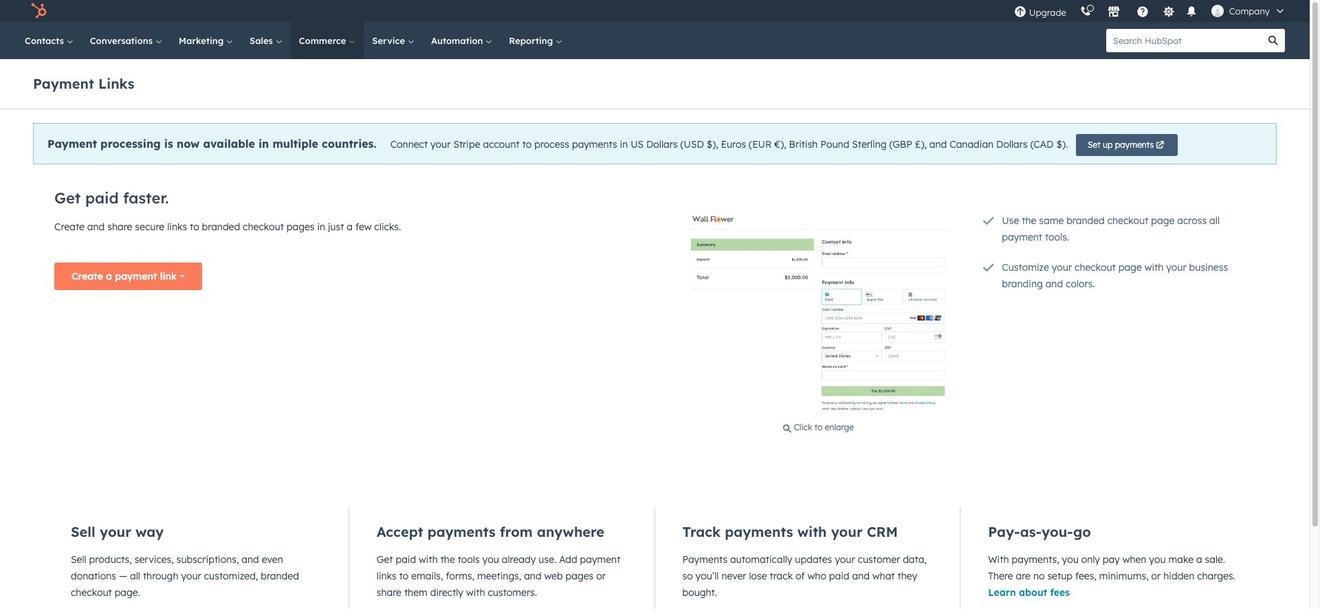 Task type: locate. For each thing, give the bounding box(es) containing it.
Search HubSpot search field
[[1107, 29, 1262, 52]]

menu
[[1008, 0, 1294, 22]]

jacob simon image
[[1212, 5, 1224, 17]]



Task type: describe. For each thing, give the bounding box(es) containing it.
marketplaces image
[[1108, 6, 1120, 19]]



Task type: vqa. For each thing, say whether or not it's contained in the screenshot.
menu
yes



